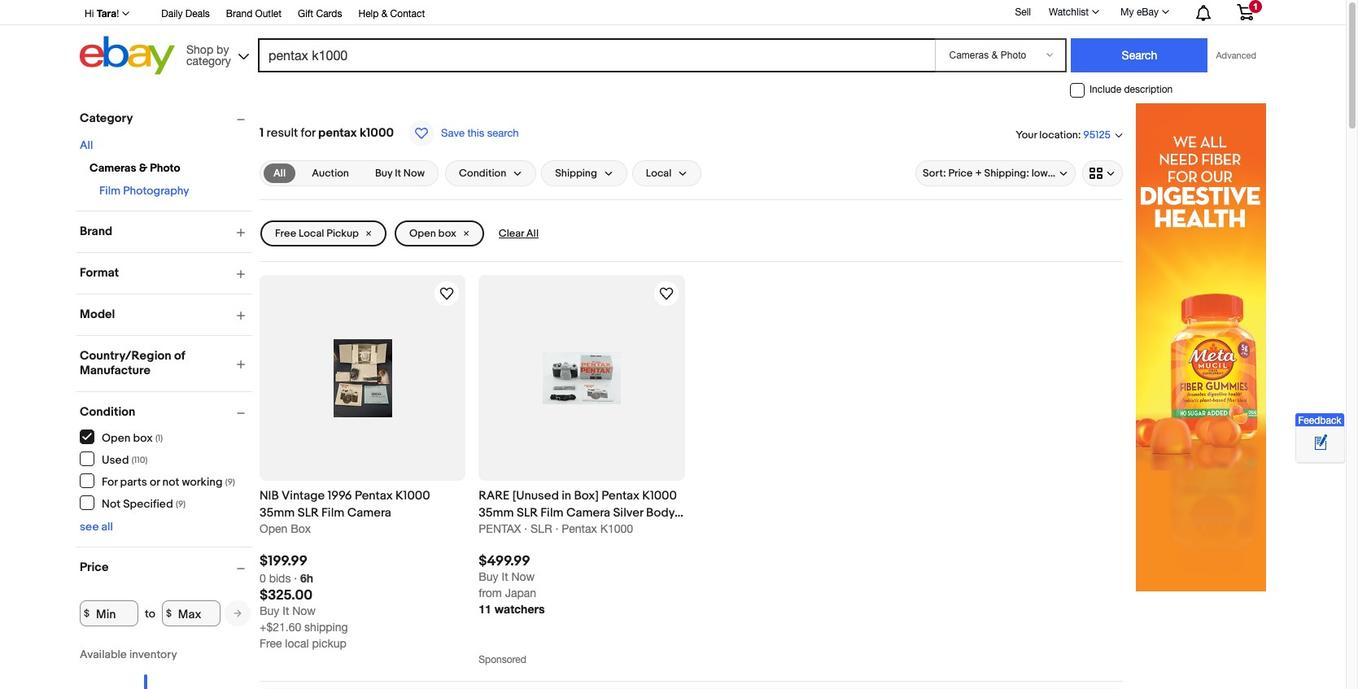 Task type: vqa. For each thing, say whether or not it's contained in the screenshot.
the right Condition
yes



Task type: locate. For each thing, give the bounding box(es) containing it.
free inside $199.99 0 bids · 6h $325.00 buy it now +$21.60 shipping free local pickup
[[260, 637, 282, 650]]

film up "pentax · slr · pentax k1000"
[[541, 505, 564, 521]]

buy it now
[[375, 167, 425, 180]]

pentax
[[479, 523, 521, 536]]

1 inside 'link'
[[1253, 2, 1258, 11]]

0 horizontal spatial &
[[139, 161, 147, 175]]

shipping:
[[984, 167, 1029, 180]]

clear
[[499, 227, 524, 240]]

1 from from the top
[[479, 523, 504, 538]]

1 horizontal spatial buy
[[375, 167, 392, 180]]

Search for anything text field
[[260, 40, 932, 71]]

not
[[162, 475, 179, 489]]

it
[[395, 167, 401, 180], [502, 571, 508, 584], [283, 605, 289, 618]]

None submit
[[1071, 38, 1208, 72]]

1 vertical spatial it
[[502, 571, 508, 584]]

from
[[479, 523, 504, 538], [479, 587, 502, 600]]

in
[[562, 488, 571, 504]]

pentax down box]
[[562, 523, 597, 536]]

shop by category banner
[[76, 0, 1266, 79]]

film down the '1996'
[[321, 505, 344, 521]]

35mm down nib
[[260, 505, 295, 521]]

it inside $499.99 buy it now from japan 11 watchers
[[502, 571, 508, 584]]

1 vertical spatial box
[[133, 431, 153, 445]]

2 horizontal spatial ·
[[555, 523, 558, 536]]

camera down box]
[[566, 505, 610, 521]]

2 horizontal spatial pentax
[[602, 488, 639, 504]]

auction
[[312, 167, 349, 180]]

0 vertical spatial brand
[[226, 8, 252, 20]]

now down $325.00 on the left bottom of page
[[292, 605, 316, 618]]

location
[[1039, 128, 1078, 141]]

pentax inside the rare [unused in box] pentax k1000 35mm slr film camera silver body from japan
[[602, 488, 639, 504]]

rare [unused in box] pentax k1000 35mm slr film camera silver body from japan image
[[543, 352, 621, 404]]

buy down $499.99
[[479, 571, 498, 584]]

watch nib vintage 1996 pentax k1000 35mm slr film camera image
[[437, 284, 457, 303]]

& inside help & contact link
[[381, 8, 388, 20]]

0 horizontal spatial buy
[[260, 605, 279, 618]]

pentax right the '1996'
[[355, 488, 393, 504]]

2 vertical spatial buy
[[260, 605, 279, 618]]

all link
[[80, 138, 93, 152], [264, 164, 296, 183]]

local right shipping dropdown button
[[646, 167, 672, 180]]

:
[[1078, 128, 1081, 141]]

shipping
[[555, 167, 597, 180]]

(9) right working
[[225, 476, 235, 487]]

0 vertical spatial 1
[[1253, 2, 1258, 11]]

0 horizontal spatial it
[[283, 605, 289, 618]]

1 horizontal spatial local
[[646, 167, 672, 180]]

2 horizontal spatial open
[[409, 227, 436, 240]]

0 horizontal spatial all link
[[80, 138, 93, 152]]

camera
[[347, 505, 391, 521], [566, 505, 610, 521]]

35mm up "pentax"
[[479, 505, 514, 521]]

free
[[275, 227, 296, 240], [260, 637, 282, 650]]

0 vertical spatial buy
[[375, 167, 392, 180]]

1 horizontal spatial it
[[395, 167, 401, 180]]

1 horizontal spatial all link
[[264, 164, 296, 183]]

film
[[99, 184, 121, 198], [321, 505, 344, 521], [541, 505, 564, 521]]

open up used
[[102, 431, 131, 445]]

k1000 for rare [unused in box] pentax k1000 35mm slr film camera silver body from japan
[[642, 488, 677, 504]]

condition up open box (1)
[[80, 404, 135, 420]]

1 vertical spatial &
[[139, 161, 147, 175]]

account navigation
[[76, 0, 1266, 25]]

0 horizontal spatial box
[[133, 431, 153, 445]]

this
[[467, 127, 484, 139]]

$499.99 buy it now from japan 11 watchers
[[479, 554, 545, 616]]

0 horizontal spatial (9)
[[176, 498, 186, 509]]

1 horizontal spatial film
[[321, 505, 344, 521]]

0 vertical spatial box
[[438, 227, 456, 240]]

for
[[102, 475, 118, 489]]

1 horizontal spatial condition
[[459, 167, 506, 180]]

· inside $199.99 0 bids · 6h $325.00 buy it now +$21.60 shipping free local pickup
[[294, 572, 297, 585]]

(9)
[[225, 476, 235, 487], [176, 498, 186, 509]]

buy down 'k1000' at the top left of page
[[375, 167, 392, 180]]

1 vertical spatial now
[[511, 571, 535, 584]]

used
[[102, 453, 129, 467]]

available inventory
[[80, 648, 177, 662]]

deals
[[185, 8, 210, 20]]

0 vertical spatial it
[[395, 167, 401, 180]]

0 vertical spatial all
[[80, 138, 93, 152]]

open left box
[[260, 523, 287, 536]]

1 left result
[[260, 125, 264, 141]]

price down see all
[[80, 560, 109, 575]]

by
[[216, 43, 229, 56]]

0 horizontal spatial condition
[[80, 404, 135, 420]]

1 vertical spatial from
[[479, 587, 502, 600]]

0 horizontal spatial film
[[99, 184, 121, 198]]

now down $499.99
[[511, 571, 535, 584]]

your
[[1016, 128, 1037, 141]]

free down +$21.60
[[260, 637, 282, 650]]

2 35mm from the left
[[479, 505, 514, 521]]

box left (1)
[[133, 431, 153, 445]]

2 vertical spatial all
[[526, 227, 539, 240]]

All selected text field
[[273, 166, 286, 181]]

0 horizontal spatial k1000
[[395, 488, 430, 504]]

category
[[80, 111, 133, 126]]

shop
[[186, 43, 213, 56]]

cards
[[316, 8, 342, 20]]

1 horizontal spatial all
[[273, 167, 286, 180]]

brand inside account navigation
[[226, 8, 252, 20]]

sell
[[1015, 6, 1031, 18]]

advertisement region
[[1136, 103, 1266, 592]]

buy up +$21.60
[[260, 605, 279, 618]]

camera inside nib vintage 1996 pentax k1000 35mm slr film camera open box
[[347, 505, 391, 521]]

1 horizontal spatial $
[[166, 607, 172, 620]]

save this search button
[[404, 120, 524, 147]]

1 horizontal spatial brand
[[226, 8, 252, 20]]

film down cameras
[[99, 184, 121, 198]]

rare [unused in box] pentax k1000 35mm slr film camera silver body from japan link
[[479, 488, 685, 538]]

or
[[150, 475, 160, 489]]

1 horizontal spatial now
[[403, 167, 425, 180]]

condition down save this search
[[459, 167, 506, 180]]

all
[[80, 138, 93, 152], [273, 167, 286, 180], [526, 227, 539, 240]]

shop by category
[[186, 43, 231, 67]]

2 vertical spatial open
[[260, 523, 287, 536]]

local left pickup
[[299, 227, 324, 240]]

it down $325.00 on the left bottom of page
[[283, 605, 289, 618]]

0 vertical spatial condition button
[[445, 160, 536, 186]]

box]
[[574, 488, 599, 504]]

2 vertical spatial now
[[292, 605, 316, 618]]

main content
[[253, 103, 1129, 689]]

condition button up (1)
[[80, 404, 252, 420]]

all link down category
[[80, 138, 93, 152]]

$
[[84, 607, 90, 620], [166, 607, 172, 620]]

k1000 right the '1996'
[[395, 488, 430, 504]]

1 $ from the left
[[84, 607, 90, 620]]

1 horizontal spatial condition button
[[445, 160, 536, 186]]

film photography
[[99, 184, 189, 198]]

$325.00
[[260, 588, 313, 604]]

0 horizontal spatial condition button
[[80, 404, 252, 420]]

1 horizontal spatial pentax
[[562, 523, 597, 536]]

cameras & photo
[[90, 161, 180, 175]]

2 horizontal spatial film
[[541, 505, 564, 521]]

2 from from the top
[[479, 587, 502, 600]]

slr inside nib vintage 1996 pentax k1000 35mm slr film camera open box
[[298, 505, 319, 521]]

1 result for pentax k1000
[[260, 125, 394, 141]]

0 horizontal spatial camera
[[347, 505, 391, 521]]

k1000 down silver
[[600, 523, 633, 536]]

1 vertical spatial local
[[299, 227, 324, 240]]

description
[[1124, 84, 1173, 95]]

& left photo
[[139, 161, 147, 175]]

brand left outlet
[[226, 8, 252, 20]]

now inside $199.99 0 bids · 6h $325.00 buy it now +$21.60 shipping free local pickup
[[292, 605, 316, 618]]

1 vertical spatial buy
[[479, 571, 498, 584]]

1996
[[327, 488, 352, 504]]

feedback
[[1298, 415, 1341, 427]]

1 horizontal spatial box
[[438, 227, 456, 240]]

used (110)
[[102, 453, 148, 467]]

2 $ from the left
[[166, 607, 172, 620]]

1 horizontal spatial 35mm
[[479, 505, 514, 521]]

·
[[524, 523, 527, 536], [555, 523, 558, 536], [294, 572, 297, 585]]

1 horizontal spatial open
[[260, 523, 287, 536]]

0 vertical spatial all link
[[80, 138, 93, 152]]

all
[[101, 520, 113, 534]]

0
[[260, 572, 266, 585]]

0 vertical spatial open
[[409, 227, 436, 240]]

0 vertical spatial japan
[[507, 523, 541, 538]]

0 vertical spatial from
[[479, 523, 504, 538]]

1 horizontal spatial &
[[381, 8, 388, 20]]

0 vertical spatial local
[[646, 167, 672, 180]]

box for open box
[[438, 227, 456, 240]]

box for open box (1)
[[133, 431, 153, 445]]

japan down [unused
[[507, 523, 541, 538]]

1 vertical spatial condition
[[80, 404, 135, 420]]

condition button down save this search
[[445, 160, 536, 186]]

2 horizontal spatial k1000
[[642, 488, 677, 504]]

it right auction link
[[395, 167, 401, 180]]

(110)
[[132, 454, 148, 465]]

0 vertical spatial (9)
[[225, 476, 235, 487]]

2 horizontal spatial buy
[[479, 571, 498, 584]]

(9) inside "not specified (9)"
[[176, 498, 186, 509]]

0 horizontal spatial 35mm
[[260, 505, 295, 521]]

Maximum Value in $ text field
[[162, 600, 220, 627]]

0 vertical spatial free
[[275, 227, 296, 240]]

0 horizontal spatial all
[[80, 138, 93, 152]]

all down category
[[80, 138, 93, 152]]

box
[[438, 227, 456, 240], [133, 431, 153, 445]]

to
[[145, 607, 155, 620]]

k1000 inside the rare [unused in box] pentax k1000 35mm slr film camera silver body from japan
[[642, 488, 677, 504]]

box up watch nib vintage 1996 pentax k1000 35mm slr film camera 'icon'
[[438, 227, 456, 240]]

ebay
[[1137, 7, 1159, 18]]

& right help
[[381, 8, 388, 20]]

0 horizontal spatial now
[[292, 605, 316, 618]]

1 vertical spatial open
[[102, 431, 131, 445]]

pentax up silver
[[602, 488, 639, 504]]

not specified (9)
[[102, 497, 186, 511]]

from up 11
[[479, 587, 502, 600]]

1 horizontal spatial price
[[948, 167, 973, 180]]

japan up watchers
[[505, 587, 536, 600]]

2 horizontal spatial now
[[511, 571, 535, 584]]

nib
[[260, 488, 279, 504]]

0 vertical spatial price
[[948, 167, 973, 180]]

1 horizontal spatial (9)
[[225, 476, 235, 487]]

Minimum Value in $ text field
[[80, 600, 138, 627]]

1 up advanced
[[1253, 2, 1258, 11]]

k1000 inside nib vintage 1996 pentax k1000 35mm slr film camera open box
[[395, 488, 430, 504]]

1 35mm from the left
[[260, 505, 295, 521]]

1 vertical spatial 1
[[260, 125, 264, 141]]

0 horizontal spatial brand
[[80, 224, 112, 239]]

it down $499.99
[[502, 571, 508, 584]]

1 vertical spatial condition button
[[80, 404, 252, 420]]

0 horizontal spatial ·
[[294, 572, 297, 585]]

cameras
[[90, 161, 136, 175]]

lowest
[[1031, 167, 1063, 180]]

shipping button
[[541, 160, 627, 186]]

2 vertical spatial it
[[283, 605, 289, 618]]

price left +
[[948, 167, 973, 180]]

+
[[975, 167, 982, 180]]

rare
[[479, 488, 510, 504]]

silver
[[613, 505, 643, 521]]

nib vintage 1996 pentax k1000 35mm slr film camera image
[[333, 339, 392, 417]]

vintage
[[282, 488, 325, 504]]

slr
[[298, 505, 319, 521], [517, 505, 538, 521], [531, 523, 552, 536]]

· for pentax
[[555, 523, 558, 536]]

brand
[[226, 8, 252, 20], [80, 224, 112, 239]]

$199.99 0 bids · 6h $325.00 buy it now +$21.60 shipping free local pickup
[[260, 554, 348, 650]]

0 horizontal spatial open
[[102, 431, 131, 445]]

& for contact
[[381, 8, 388, 20]]

1 horizontal spatial camera
[[566, 505, 610, 521]]

k1000 up the body
[[642, 488, 677, 504]]

daily
[[161, 8, 183, 20]]

1 vertical spatial japan
[[505, 587, 536, 600]]

0 horizontal spatial 1
[[260, 125, 264, 141]]

parts
[[120, 475, 147, 489]]

0 horizontal spatial $
[[84, 607, 90, 620]]

open down buy it now link
[[409, 227, 436, 240]]

from up $499.99
[[479, 523, 504, 538]]

now up the open box
[[403, 167, 425, 180]]

$ right to
[[166, 607, 172, 620]]

1 horizontal spatial ·
[[524, 523, 527, 536]]

sort:
[[923, 167, 946, 180]]

1 horizontal spatial 1
[[1253, 2, 1258, 11]]

free left pickup
[[275, 227, 296, 240]]

(9) down not
[[176, 498, 186, 509]]

0 vertical spatial now
[[403, 167, 425, 180]]

!
[[116, 8, 119, 20]]

0 horizontal spatial pentax
[[355, 488, 393, 504]]

pentax
[[355, 488, 393, 504], [602, 488, 639, 504], [562, 523, 597, 536]]

open inside nib vintage 1996 pentax k1000 35mm slr film camera open box
[[260, 523, 287, 536]]

1 vertical spatial brand
[[80, 224, 112, 239]]

1 vertical spatial (9)
[[176, 498, 186, 509]]

manufacture
[[80, 363, 151, 378]]

1 vertical spatial free
[[260, 637, 282, 650]]

35mm inside the rare [unused in box] pentax k1000 35mm slr film camera silver body from japan
[[479, 505, 514, 521]]

pentax inside nib vintage 1996 pentax k1000 35mm slr film camera open box
[[355, 488, 393, 504]]

format button
[[80, 265, 252, 281]]

$ up available
[[84, 607, 90, 620]]

open box link
[[395, 221, 484, 247]]

my ebay
[[1120, 7, 1159, 18]]

film inside nib vintage 1996 pentax k1000 35mm slr film camera open box
[[321, 505, 344, 521]]

1 horizontal spatial k1000
[[600, 523, 633, 536]]

0 vertical spatial &
[[381, 8, 388, 20]]

1 camera from the left
[[347, 505, 391, 521]]

2 horizontal spatial it
[[502, 571, 508, 584]]

first
[[1065, 167, 1084, 180]]

pentax for pentax · slr · pentax k1000
[[562, 523, 597, 536]]

2 camera from the left
[[566, 505, 610, 521]]

1 vertical spatial price
[[80, 560, 109, 575]]

1 for 1
[[1253, 2, 1258, 11]]

camera down the '1996'
[[347, 505, 391, 521]]

& for photo
[[139, 161, 147, 175]]

k1000 for pentax · slr · pentax k1000
[[600, 523, 633, 536]]

0 vertical spatial condition
[[459, 167, 506, 180]]

nib vintage 1996 pentax k1000 35mm slr film camera heading
[[260, 488, 430, 521]]

brand up format
[[80, 224, 112, 239]]

all down result
[[273, 167, 286, 180]]

all link down result
[[264, 164, 296, 183]]

all right 'clear'
[[526, 227, 539, 240]]



Task type: describe. For each thing, give the bounding box(es) containing it.
my ebay link
[[1112, 2, 1177, 22]]

price button
[[80, 560, 252, 575]]

search
[[487, 127, 519, 139]]

main content containing $199.99
[[253, 103, 1129, 689]]

not
[[102, 497, 121, 511]]

local inside dropdown button
[[646, 167, 672, 180]]

body
[[646, 505, 675, 521]]

result
[[267, 125, 298, 141]]

auction link
[[302, 164, 359, 183]]

· for $199.99
[[294, 572, 297, 585]]

pickup
[[312, 637, 346, 650]]

brand outlet
[[226, 8, 282, 20]]

slr inside the rare [unused in box] pentax k1000 35mm slr film camera silver body from japan
[[517, 505, 538, 521]]

camera inside the rare [unused in box] pentax k1000 35mm slr film camera silver body from japan
[[566, 505, 610, 521]]

1 for 1 result for pentax k1000
[[260, 125, 264, 141]]

film inside the rare [unused in box] pentax k1000 35mm slr film camera silver body from japan
[[541, 505, 564, 521]]

rare [unused in box] pentax k1000 35mm slr film camera silver body from japan
[[479, 488, 677, 538]]

format
[[80, 265, 119, 281]]

model button
[[80, 307, 252, 322]]

rare [unused in box] pentax k1000 35mm slr film camera silver body from japan heading
[[479, 488, 683, 538]]

watchers
[[494, 602, 545, 616]]

brand button
[[80, 224, 252, 239]]

specified
[[123, 497, 173, 511]]

advanced link
[[1208, 39, 1264, 72]]

brand for brand outlet
[[226, 8, 252, 20]]

from inside $499.99 buy it now from japan 11 watchers
[[479, 587, 502, 600]]

(9) inside the for parts or not working (9)
[[225, 476, 235, 487]]

6h
[[300, 572, 313, 585]]

include description
[[1090, 84, 1173, 95]]

box
[[291, 523, 311, 536]]

japan inside the rare [unused in box] pentax k1000 35mm slr film camera silver body from japan
[[507, 523, 541, 538]]

11
[[479, 602, 491, 616]]

buy inside $499.99 buy it now from japan 11 watchers
[[479, 571, 498, 584]]

help
[[358, 8, 379, 20]]

sell link
[[1008, 6, 1038, 18]]

country/region of manufacture
[[80, 348, 185, 378]]

35mm inside nib vintage 1996 pentax k1000 35mm slr film camera open box
[[260, 505, 295, 521]]

for
[[301, 125, 315, 141]]

free local pickup link
[[260, 221, 386, 247]]

photo
[[150, 161, 180, 175]]

gift cards link
[[298, 6, 342, 24]]

$499.99
[[479, 554, 530, 570]]

pickup
[[326, 227, 359, 240]]

it inside $199.99 0 bids · 6h $325.00 buy it now +$21.60 shipping free local pickup
[[283, 605, 289, 618]]

outlet
[[255, 8, 282, 20]]

open for open box
[[409, 227, 436, 240]]

2 horizontal spatial all
[[526, 227, 539, 240]]

1 vertical spatial all link
[[264, 164, 296, 183]]

none submit inside shop by category banner
[[1071, 38, 1208, 72]]

95125
[[1083, 129, 1111, 142]]

price inside dropdown button
[[948, 167, 973, 180]]

open box
[[409, 227, 456, 240]]

0 horizontal spatial local
[[299, 227, 324, 240]]

country/region
[[80, 348, 171, 364]]

local button
[[632, 160, 702, 186]]

save this search
[[441, 127, 519, 139]]

$ for maximum value in $ text box
[[166, 607, 172, 620]]

from inside the rare [unused in box] pentax k1000 35mm slr film camera silver body from japan
[[479, 523, 504, 538]]

buy it now link
[[365, 164, 434, 183]]

your location : 95125
[[1016, 128, 1111, 142]]

for parts or not working (9)
[[102, 475, 235, 489]]

watch rare [unused in box] pentax k1000 35mm slr film camera silver body from japan image
[[656, 284, 676, 303]]

hi
[[85, 8, 94, 20]]

open for open box (1)
[[102, 431, 131, 445]]

category button
[[80, 111, 252, 126]]

pentax for rare [unused in box] pentax k1000 35mm slr film camera silver body from japan
[[602, 488, 639, 504]]

pentax
[[318, 125, 357, 141]]

buy inside $199.99 0 bids · 6h $325.00 buy it now +$21.60 shipping free local pickup
[[260, 605, 279, 618]]

see
[[80, 520, 99, 534]]

nib vintage 1996 pentax k1000 35mm slr film camera link
[[260, 488, 466, 522]]

tara
[[97, 7, 116, 20]]

see all
[[80, 520, 113, 534]]

category
[[186, 54, 231, 67]]

clear all
[[499, 227, 539, 240]]

sort: price + shipping: lowest first button
[[915, 160, 1084, 186]]

model
[[80, 307, 115, 322]]

1 link
[[1227, 0, 1264, 24]]

japan inside $499.99 buy it now from japan 11 watchers
[[505, 587, 536, 600]]

1 vertical spatial all
[[273, 167, 286, 180]]

country/region of manufacture button
[[80, 348, 252, 378]]

clear all link
[[492, 221, 545, 247]]

graph of available inventory between $0 and $1000+ image
[[80, 648, 218, 689]]

listing options selector. gallery view selected. image
[[1090, 167, 1116, 180]]

shipping
[[304, 621, 348, 634]]

brand for brand
[[80, 224, 112, 239]]

hi tara !
[[85, 7, 119, 20]]

[unused
[[512, 488, 559, 504]]

0 horizontal spatial price
[[80, 560, 109, 575]]

help & contact link
[[358, 6, 425, 24]]

of
[[174, 348, 185, 364]]

watchlist link
[[1040, 2, 1107, 22]]

gift
[[298, 8, 313, 20]]

pentax · slr · pentax k1000
[[479, 523, 633, 536]]

my
[[1120, 7, 1134, 18]]

free local pickup
[[275, 227, 359, 240]]

film photography link
[[99, 184, 189, 198]]

$199.99
[[260, 554, 307, 570]]

see all button
[[80, 520, 113, 534]]

$ for minimum value in $ text box
[[84, 607, 90, 620]]

bids
[[269, 572, 291, 585]]

brand outlet link
[[226, 6, 282, 24]]

now inside $499.99 buy it now from japan 11 watchers
[[511, 571, 535, 584]]

k1000
[[360, 125, 394, 141]]



